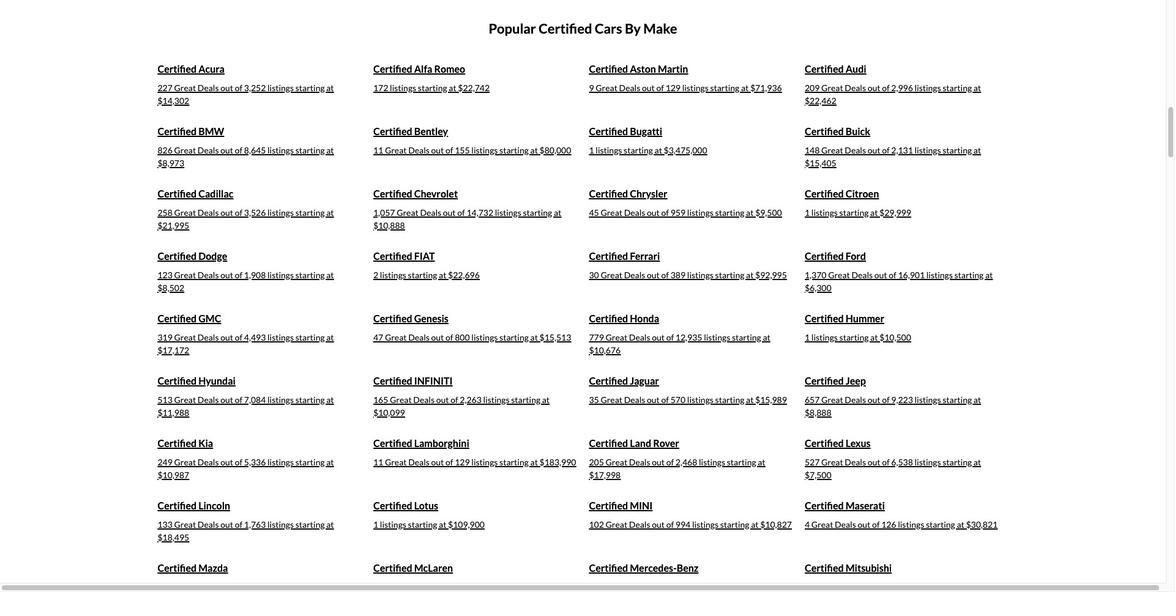 Task type: vqa. For each thing, say whether or not it's contained in the screenshot.
1 listings starting at $29,999
yes



Task type: locate. For each thing, give the bounding box(es) containing it.
at inside 513 great deals out of 7,084 listings starting at $11,988
[[326, 395, 334, 405]]

$6,300
[[805, 283, 831, 293]]

1 listings starting at $10,500
[[805, 332, 911, 343]]

listings inside 205 great deals out of 2,468 listings starting at $17,998
[[699, 457, 725, 467]]

certified up 47
[[373, 313, 412, 324]]

listings for certified kia
[[267, 457, 294, 467]]

258 great deals out of 3,526 listings starting at $21,995
[[158, 207, 334, 231]]

certified infiniti
[[373, 375, 453, 387]]

deals down certified bentley
[[408, 145, 430, 155]]

great up $15,405
[[821, 145, 843, 155]]

out down bentley
[[431, 145, 444, 155]]

6,242
[[244, 582, 266, 592]]

starting inside 657 great deals out of 9,223 listings starting at $8,888
[[943, 395, 972, 405]]

out inside 779 great deals out of 12,935 listings starting at $10,676
[[652, 332, 665, 343]]

listings for certified lamborghini
[[471, 457, 498, 467]]

starting right the 1,908
[[295, 270, 325, 280]]

2
[[373, 270, 378, 280]]

deals for certified jaguar
[[624, 395, 645, 405]]

listings inside 826 great deals out of 8,645 listings starting at $8,973
[[267, 145, 294, 155]]

listings right 149
[[466, 582, 493, 592]]

starting left $80,000
[[499, 145, 529, 155]]

great for certified genesis
[[385, 332, 407, 343]]

listings right the 959
[[687, 207, 714, 218]]

cars
[[595, 20, 622, 37]]

starting for certified acura
[[295, 82, 325, 93]]

listings right 310
[[903, 582, 929, 592]]

deals down land
[[629, 457, 650, 467]]

$134,995
[[535, 582, 571, 592]]

certified for certified bentley
[[373, 125, 412, 137]]

certified up 2 at the left top
[[373, 250, 412, 262]]

0 horizontal spatial 129
[[455, 457, 470, 467]]

at for certified cadillac
[[326, 207, 334, 218]]

listings for certified audi
[[915, 82, 941, 93]]

certified ferrari
[[589, 250, 660, 262]]

2,996
[[891, 82, 913, 93]]

starting
[[295, 82, 325, 93], [418, 82, 447, 93], [710, 82, 739, 93], [943, 82, 972, 93], [295, 145, 325, 155], [499, 145, 529, 155], [624, 145, 653, 155], [943, 145, 972, 155], [295, 207, 325, 218], [523, 207, 552, 218], [715, 207, 744, 218], [839, 207, 869, 218], [295, 270, 325, 280], [408, 270, 437, 280], [715, 270, 744, 280], [954, 270, 984, 280], [295, 332, 325, 343], [499, 332, 529, 343], [732, 332, 761, 343], [839, 332, 869, 343], [295, 395, 325, 405], [511, 395, 540, 405], [715, 395, 744, 405], [943, 395, 972, 405], [295, 457, 325, 467], [499, 457, 529, 467], [727, 457, 756, 467], [943, 457, 972, 467], [295, 519, 325, 530], [408, 519, 437, 530], [720, 519, 749, 530], [926, 519, 955, 530], [295, 582, 325, 592], [494, 582, 524, 592], [727, 582, 756, 592], [931, 582, 960, 592]]

great for certified ferrari
[[601, 270, 622, 280]]

certified for certified acura
[[158, 63, 197, 75]]

aston
[[630, 63, 656, 75]]

listings right 2,996
[[915, 82, 941, 93]]

listings for certified ferrari
[[687, 270, 714, 280]]

out
[[220, 82, 233, 93], [642, 82, 655, 93], [868, 82, 880, 93], [220, 145, 233, 155], [431, 145, 444, 155], [868, 145, 880, 155], [220, 207, 233, 218], [443, 207, 456, 218], [647, 207, 660, 218], [220, 270, 233, 280], [647, 270, 660, 280], [874, 270, 887, 280], [220, 332, 233, 343], [431, 332, 444, 343], [652, 332, 665, 343], [220, 395, 233, 405], [436, 395, 449, 405], [647, 395, 660, 405], [868, 395, 880, 405], [220, 457, 233, 467], [431, 457, 444, 467], [652, 457, 665, 467], [868, 457, 880, 467], [220, 519, 233, 530], [652, 519, 665, 530], [858, 519, 870, 530], [220, 582, 233, 592], [426, 582, 439, 592], [652, 582, 665, 592], [863, 582, 875, 592]]

at inside 165 great deals out of 2,263 listings starting at $10,099
[[542, 395, 550, 405]]

out for certified mini
[[652, 519, 665, 530]]

deals inside 513 great deals out of 7,084 listings starting at $11,988
[[198, 395, 219, 405]]

certified up 706
[[589, 562, 628, 574]]

of left the 994
[[666, 519, 674, 530]]

great up $8,502
[[174, 270, 196, 280]]

$109,900
[[448, 519, 485, 530]]

of inside 826 great deals out of 8,645 listings starting at $8,973
[[235, 145, 242, 155]]

out inside 826 great deals out of 8,645 listings starting at $8,973
[[220, 145, 233, 155]]

of for certified mini
[[666, 519, 674, 530]]

527
[[805, 457, 820, 467]]

102 great deals out of 994 listings starting at $10,827
[[589, 519, 792, 530]]

out for certified chrysler
[[647, 207, 660, 218]]

certified left the lotus
[[373, 500, 412, 512]]

great inside 205 great deals out of 2,468 listings starting at $17,998
[[606, 457, 627, 467]]

out for certified jeep
[[868, 395, 880, 405]]

1 down certified hummer
[[805, 332, 810, 343]]

deals inside 209 great deals out of 2,996 listings starting at $22,462
[[845, 82, 866, 93]]

at inside 148 great deals out of 2,131 listings starting at $15,405
[[974, 145, 981, 155]]

listings for certified hyundai
[[267, 395, 294, 405]]

starting inside 148 great deals out of 2,131 listings starting at $15,405
[[943, 145, 972, 155]]

popular certified cars by make
[[489, 20, 677, 37]]

of for certified buick
[[882, 145, 890, 155]]

ford
[[846, 250, 866, 262]]

starting for certified ferrari
[[715, 270, 744, 280]]

certified for certified fiat
[[373, 250, 412, 262]]

certified for certified hummer
[[805, 313, 844, 324]]

starting inside 1,370 great deals out of 16,901 listings starting at $6,300
[[954, 270, 984, 280]]

of left '3,526'
[[235, 207, 242, 218]]

at inside 258 great deals out of 3,526 listings starting at $21,995
[[326, 207, 334, 218]]

alfa
[[414, 63, 432, 75]]

certified maserati
[[805, 500, 885, 512]]

out down aston
[[642, 82, 655, 93]]

249
[[158, 457, 173, 467]]

listings right the 1,908
[[267, 270, 294, 280]]

out for certified buick
[[868, 145, 880, 155]]

great up $14,302
[[174, 82, 196, 93]]

$15,513
[[540, 332, 571, 343]]

certified up 133
[[158, 500, 197, 512]]

133
[[158, 519, 173, 530]]

deals for certified honda
[[629, 332, 650, 343]]

listings right 8,645
[[267, 145, 294, 155]]

at inside "319 great deals out of 4,493 listings starting at $17,172"
[[326, 332, 334, 343]]

deals inside 779 great deals out of 12,935 listings starting at $10,676
[[629, 332, 650, 343]]

certified for certified mitsubishi
[[805, 562, 844, 574]]

great for certified dodge
[[174, 270, 196, 280]]

of inside the 123 great deals out of 1,908 listings starting at $8,502
[[235, 270, 242, 280]]

great up $8,973
[[174, 145, 196, 155]]

great up $21,995
[[174, 207, 196, 218]]

of left the 1,908
[[235, 270, 242, 280]]

209 great deals out of 2,996 listings starting at $22,462
[[805, 82, 981, 106]]

out for certified infiniti
[[436, 395, 449, 405]]

listings for certified aston martin
[[682, 82, 709, 93]]

513
[[158, 395, 173, 405]]

of inside 133 great deals out of 1,763 listings starting at $18,495
[[235, 519, 242, 530]]

certified gmc
[[158, 313, 221, 324]]

$7,199
[[971, 582, 998, 592]]

of for certified ford
[[889, 270, 896, 280]]

at for certified buick
[[974, 145, 981, 155]]

out down chevrolet
[[443, 207, 456, 218]]

3,252
[[244, 82, 266, 93]]

at for certified audi
[[974, 82, 981, 93]]

certified lincoln
[[158, 500, 230, 512]]

great for certified ford
[[828, 270, 850, 280]]

deals inside 527 great deals out of 6,538 listings starting at $7,500
[[845, 457, 866, 467]]

of left 2,131
[[882, 145, 890, 155]]

deals inside 1,057 great deals out of 14,732 listings starting at $10,888
[[420, 207, 441, 218]]

starting inside the 123 great deals out of 1,908 listings starting at $8,502
[[295, 270, 325, 280]]

out inside 227 great deals out of 3,252 listings starting at $14,302
[[220, 82, 233, 93]]

starting for certified jeep
[[943, 395, 972, 405]]

779 great deals out of 12,935 listings starting at $10,676
[[589, 332, 770, 355]]

1 for certified hummer
[[805, 332, 810, 343]]

of left 4,493
[[235, 332, 242, 343]]

listings right 800
[[471, 332, 498, 343]]

great for certified aston martin
[[596, 82, 617, 93]]

0 vertical spatial 11
[[373, 145, 383, 155]]

great for certified jeep
[[821, 395, 843, 405]]

great inside 258 great deals out of 3,526 listings starting at $21,995
[[174, 207, 196, 218]]

great for certified chevrolet
[[397, 207, 418, 218]]

deals inside 133 great deals out of 1,763 listings starting at $18,495
[[198, 519, 219, 530]]

starting left $92,995
[[715, 270, 744, 280]]

starting for certified bentley
[[499, 145, 529, 155]]

1 right $9,500
[[805, 207, 810, 218]]

starting inside "319 great deals out of 4,493 listings starting at $17,172"
[[295, 332, 325, 343]]

deals for certified aston martin
[[619, 82, 640, 93]]

listings inside 249 great deals out of 5,336 listings starting at $10,987
[[267, 457, 294, 467]]

$10,827
[[760, 519, 792, 530]]

out inside 148 great deals out of 2,131 listings starting at $15,405
[[868, 145, 880, 155]]

of left 6,242
[[235, 582, 242, 592]]

listings down 'martin'
[[682, 82, 709, 93]]

deals inside 826 great deals out of 8,645 listings starting at $8,973
[[198, 145, 219, 155]]

249 great deals out of 5,336 listings starting at $10,987
[[158, 457, 334, 480]]

deals down infiniti
[[413, 395, 435, 405]]

starting right the 7,084 at bottom
[[295, 395, 325, 405]]

starting left $10,827
[[720, 519, 749, 530]]

great right 7
[[380, 582, 402, 592]]

great for certified lincoln
[[174, 519, 196, 530]]

great inside 1,370 great deals out of 16,901 listings starting at $6,300
[[828, 270, 850, 280]]

great inside 513 great deals out of 7,084 listings starting at $11,988
[[174, 395, 196, 405]]

great for certified lexus
[[821, 457, 843, 467]]

826 great deals out of 8,645 listings starting at $8,973
[[158, 145, 334, 168]]

deals down jeep
[[845, 395, 866, 405]]

starting right the '2,263' at the bottom
[[511, 395, 540, 405]]

$8,973
[[158, 158, 184, 168]]

deals
[[198, 82, 219, 93], [619, 82, 640, 93], [845, 82, 866, 93], [198, 145, 219, 155], [408, 145, 430, 155], [845, 145, 866, 155], [198, 207, 219, 218], [420, 207, 441, 218], [624, 207, 645, 218], [198, 270, 219, 280], [624, 270, 645, 280], [852, 270, 873, 280], [198, 332, 219, 343], [408, 332, 430, 343], [629, 332, 650, 343], [198, 395, 219, 405], [413, 395, 435, 405], [624, 395, 645, 405], [845, 395, 866, 405], [198, 457, 219, 467], [408, 457, 430, 467], [629, 457, 650, 467], [845, 457, 866, 467], [198, 519, 219, 530], [629, 519, 650, 530], [835, 519, 856, 530], [198, 582, 219, 592], [403, 582, 425, 592], [629, 582, 650, 592], [840, 582, 861, 592]]

bugatti
[[630, 125, 662, 137]]

out for certified land rover
[[652, 457, 665, 467]]

by
[[625, 20, 641, 37]]

deals down acura on the left of page
[[198, 82, 219, 93]]

of for certified bmw
[[235, 145, 242, 155]]

out down mercedes-
[[652, 582, 665, 592]]

hyundai
[[198, 375, 236, 387]]

deals down lexus at the bottom right
[[845, 457, 866, 467]]

of left 9,223
[[882, 395, 890, 405]]

buick
[[846, 125, 870, 137]]

certified up 102
[[589, 500, 628, 512]]

great up $10,676
[[606, 332, 627, 343]]

certified up 513
[[158, 375, 197, 387]]

great up '$22,462'
[[821, 82, 843, 93]]

certified for certified jeep
[[805, 375, 844, 387]]

great inside 209 great deals out of 2,996 listings starting at $22,462
[[821, 82, 843, 93]]

starting right '3,526'
[[295, 207, 325, 218]]

deals down audi
[[845, 82, 866, 93]]

great down certified bentley
[[385, 145, 407, 155]]

out inside 165 great deals out of 2,263 listings starting at $10,099
[[436, 395, 449, 405]]

listings inside 657 great deals out of 9,223 listings starting at $8,888
[[915, 395, 941, 405]]

certified honda
[[589, 313, 659, 324]]

mclaren
[[414, 562, 453, 574]]

149
[[450, 582, 465, 592]]

at for certified lexus
[[974, 457, 981, 467]]

listings for certified gmc
[[267, 332, 294, 343]]

listings right 9,223
[[915, 395, 941, 405]]

starting inside 249 great deals out of 5,336 listings starting at $10,987
[[295, 457, 325, 467]]

of left 149
[[441, 582, 448, 592]]

deals inside 205 great deals out of 2,468 listings starting at $17,998
[[629, 457, 650, 467]]

certified down $15,405
[[805, 188, 844, 199]]

18 great deals out of 310 listings starting at $7,199
[[805, 582, 998, 592]]

0 vertical spatial 129
[[666, 82, 681, 93]]

starting for certified land rover
[[727, 457, 756, 467]]

great inside the 123 great deals out of 1,908 listings starting at $8,502
[[174, 270, 196, 280]]

starting right 4,493
[[295, 332, 325, 343]]

starting right 1,763
[[295, 519, 325, 530]]

of inside 1,057 great deals out of 14,732 listings starting at $10,888
[[457, 207, 465, 218]]

starting inside 227 great deals out of 3,252 listings starting at $14,302
[[295, 82, 325, 93]]

starting down alfa
[[418, 82, 447, 93]]

out inside 1,370 great deals out of 16,901 listings starting at $6,300
[[874, 270, 887, 280]]

of inside 657 great deals out of 9,223 listings starting at $8,888
[[882, 395, 890, 405]]

$17,172
[[158, 345, 189, 355]]

1 vertical spatial 11
[[373, 457, 383, 467]]

listings right the '3,252'
[[267, 82, 294, 93]]

starting for certified honda
[[732, 332, 761, 343]]

out inside 205 great deals out of 2,468 listings starting at $17,998
[[652, 457, 665, 467]]

1,370
[[805, 270, 827, 280]]

great for certified jaguar
[[601, 395, 622, 405]]

starting inside 205 great deals out of 2,468 listings starting at $17,998
[[727, 457, 756, 467]]

1 horizontal spatial 129
[[666, 82, 681, 93]]

of inside 209 great deals out of 2,996 listings starting at $22,462
[[882, 82, 890, 93]]

certified up 826
[[158, 125, 197, 137]]

out inside 209 great deals out of 2,996 listings starting at $22,462
[[868, 82, 880, 93]]

205 great deals out of 2,468 listings starting at $17,998
[[589, 457, 765, 480]]

$7,500
[[805, 470, 831, 480]]

infiniti
[[414, 375, 453, 387]]

great inside 1,057 great deals out of 14,732 listings starting at $10,888
[[397, 207, 418, 218]]

deals down 'ford'
[[852, 270, 873, 280]]

starting inside 826 great deals out of 8,645 listings starting at $8,973
[[295, 145, 325, 155]]

165 great deals out of 2,263 listings starting at $10,099
[[373, 395, 550, 418]]

mini
[[630, 500, 653, 512]]

of inside 205 great deals out of 2,468 listings starting at $17,998
[[666, 457, 674, 467]]

of left 12,935
[[666, 332, 674, 343]]

great up the "$18,495"
[[174, 519, 196, 530]]

deals inside 258 great deals out of 3,526 listings starting at $21,995
[[198, 207, 219, 218]]

listings inside 513 great deals out of 7,084 listings starting at $11,988
[[267, 395, 294, 405]]

deals down certified maserati
[[835, 519, 856, 530]]

listings for certified bmw
[[267, 145, 294, 155]]

certified for certified cadillac
[[158, 188, 197, 199]]

at inside 133 great deals out of 1,763 listings starting at $18,495
[[326, 519, 334, 530]]

starting inside 258 great deals out of 3,526 listings starting at $21,995
[[295, 207, 325, 218]]

45
[[589, 207, 599, 218]]

listings inside "319 great deals out of 4,493 listings starting at $17,172"
[[267, 332, 294, 343]]

out for certified bmw
[[220, 145, 233, 155]]

listings inside 133 great deals out of 1,763 listings starting at $18,495
[[267, 519, 294, 530]]

listings inside 1,057 great deals out of 14,732 listings starting at $10,888
[[495, 207, 521, 218]]

starting right 8,645
[[295, 145, 325, 155]]

of inside 258 great deals out of 3,526 listings starting at $21,995
[[235, 207, 242, 218]]

9 great deals out of 129 listings starting at $71,936
[[589, 82, 782, 93]]

martin
[[658, 63, 688, 75]]

129
[[666, 82, 681, 93], [455, 457, 470, 467]]

starting inside 1,057 great deals out of 14,732 listings starting at $10,888
[[523, 207, 552, 218]]

at inside 779 great deals out of 12,935 listings starting at $10,676
[[763, 332, 770, 343]]

listings for certified acura
[[267, 82, 294, 93]]

deals inside 227 great deals out of 3,252 listings starting at $14,302
[[198, 82, 219, 93]]

certified aston martin
[[589, 63, 688, 75]]

at inside 657 great deals out of 9,223 listings starting at $8,888
[[974, 395, 981, 405]]

starting left $7,199
[[931, 582, 960, 592]]

certified fiat
[[373, 250, 435, 262]]

of down 'martin'
[[656, 82, 664, 93]]

out inside 513 great deals out of 7,084 listings starting at $11,988
[[220, 395, 233, 405]]

listings for certified buick
[[915, 145, 941, 155]]

at inside the 123 great deals out of 1,908 listings starting at $8,502
[[326, 270, 334, 280]]

at inside 1,370 great deals out of 16,901 listings starting at $6,300
[[985, 270, 993, 280]]

listings for certified chrysler
[[687, 207, 714, 218]]

certified for certified infiniti
[[373, 375, 412, 387]]

great inside 165 great deals out of 2,263 listings starting at $10,099
[[390, 395, 412, 405]]

listings inside 527 great deals out of 6,538 listings starting at $7,500
[[915, 457, 941, 467]]

1 11 from the top
[[373, 145, 383, 155]]

certified for certified genesis
[[373, 313, 412, 324]]

certified up 7
[[373, 562, 412, 574]]

listings down certified hummer
[[811, 332, 838, 343]]

listings for certified bentley
[[471, 145, 498, 155]]

of inside 527 great deals out of 6,538 listings starting at $7,500
[[882, 457, 890, 467]]

starting right 2,996
[[943, 82, 972, 93]]

starting for certified buick
[[943, 145, 972, 155]]

starting for certified cadillac
[[295, 207, 325, 218]]

of left the 959
[[661, 207, 669, 218]]

of inside 1,370 great deals out of 16,901 listings starting at $6,300
[[889, 270, 896, 280]]

make
[[643, 20, 677, 37]]

lexus
[[846, 437, 871, 449]]

out down genesis
[[431, 332, 444, 343]]

deals inside 1,370 great deals out of 16,901 listings starting at $6,300
[[852, 270, 873, 280]]

of for certified mitsubishi
[[877, 582, 885, 592]]

listings for certified lincoln
[[267, 519, 294, 530]]

listings for certified chevrolet
[[495, 207, 521, 218]]

listings inside 209 great deals out of 2,996 listings starting at $22,462
[[915, 82, 941, 93]]

deals inside the 123 great deals out of 1,908 listings starting at $8,502
[[198, 270, 219, 280]]

starting inside 209 great deals out of 2,996 listings starting at $22,462
[[943, 82, 972, 93]]

6,538
[[891, 457, 913, 467]]

at inside 527 great deals out of 6,538 listings starting at $7,500
[[974, 457, 981, 467]]

out inside 258 great deals out of 3,526 listings starting at $21,995
[[220, 207, 233, 218]]

$22,742
[[458, 82, 490, 93]]

$17,998
[[589, 470, 621, 480]]

listings right 2,131
[[915, 145, 941, 155]]

out inside the 123 great deals out of 1,908 listings starting at $8,502
[[220, 270, 233, 280]]

great inside 133 great deals out of 1,763 listings starting at $18,495
[[174, 519, 196, 530]]

great inside 527 great deals out of 6,538 listings starting at $7,500
[[821, 457, 843, 467]]

certified ford
[[805, 250, 866, 262]]

of inside 148 great deals out of 2,131 listings starting at $15,405
[[882, 145, 890, 155]]

certified up '1,370'
[[805, 250, 844, 262]]

starting inside 513 great deals out of 7,084 listings starting at $11,988
[[295, 395, 325, 405]]

of left 8,645
[[235, 145, 242, 155]]

listings inside 258 great deals out of 3,526 listings starting at $21,995
[[267, 207, 294, 218]]

at for certified lincoln
[[326, 519, 334, 530]]

deals down certified ferrari
[[624, 270, 645, 280]]

11
[[373, 145, 383, 155], [373, 457, 383, 467]]

great inside 826 great deals out of 8,645 listings starting at $8,973
[[174, 145, 196, 155]]

of inside 779 great deals out of 12,935 listings starting at $10,676
[[666, 332, 674, 343]]

great right 47
[[385, 332, 407, 343]]

great right 18
[[816, 582, 838, 592]]

706
[[589, 582, 604, 592]]

certified lotus
[[373, 500, 438, 512]]

listings inside 1,370 great deals out of 16,901 listings starting at $6,300
[[926, 270, 953, 280]]

deals down hyundai
[[198, 395, 219, 405]]

out down lincoln
[[220, 519, 233, 530]]

out down mitsubishi
[[863, 582, 875, 592]]

out inside 249 great deals out of 5,336 listings starting at $10,987
[[220, 457, 233, 467]]

out for certified honda
[[652, 332, 665, 343]]

certified mazda
[[158, 562, 228, 574]]

certified up 392
[[158, 562, 197, 574]]

out for certified ferrari
[[647, 270, 660, 280]]

at for certified honda
[[763, 332, 770, 343]]

out inside "319 great deals out of 4,493 listings starting at $17,172"
[[220, 332, 233, 343]]

deals inside 249 great deals out of 5,336 listings starting at $10,987
[[198, 457, 219, 467]]

great inside 227 great deals out of 3,252 listings starting at $14,302
[[174, 82, 196, 93]]

of inside 513 great deals out of 7,084 listings starting at $11,988
[[235, 395, 242, 405]]

listings inside 779 great deals out of 12,935 listings starting at $10,676
[[704, 332, 730, 343]]

deals for certified cadillac
[[198, 207, 219, 218]]

great inside 657 great deals out of 9,223 listings starting at $8,888
[[821, 395, 843, 405]]

certified up 45
[[589, 188, 628, 199]]

out down lamborghini
[[431, 457, 444, 467]]

1,763
[[244, 519, 266, 530]]

starting for certified aston martin
[[710, 82, 739, 93]]

of left 14,732
[[457, 207, 465, 218]]

great inside 779 great deals out of 12,935 listings starting at $10,676
[[606, 332, 627, 343]]

listings for certified dodge
[[267, 270, 294, 280]]

starting inside 779 great deals out of 12,935 listings starting at $10,676
[[732, 332, 761, 343]]

310
[[886, 582, 901, 592]]

lotus
[[414, 500, 438, 512]]

listings down 165 great deals out of 2,263 listings starting at $10,099
[[471, 457, 498, 467]]

1 vertical spatial 129
[[455, 457, 470, 467]]

great up "$7,500"
[[821, 457, 843, 467]]

out inside 1,057 great deals out of 14,732 listings starting at $10,888
[[443, 207, 456, 218]]

out down rover
[[652, 457, 665, 467]]

starting for certified jaguar
[[715, 395, 744, 405]]

of for certified cadillac
[[235, 207, 242, 218]]

at inside 205 great deals out of 2,468 listings starting at $17,998
[[758, 457, 765, 467]]

deals for certified ford
[[852, 270, 873, 280]]

listings for certified maserati
[[898, 519, 924, 530]]

of left the '2,263' at the bottom
[[451, 395, 458, 405]]

of for certified ferrari
[[661, 270, 669, 280]]

deals for certified mclaren
[[403, 582, 425, 592]]

certified mitsubishi
[[805, 562, 892, 574]]

listings inside the 123 great deals out of 1,908 listings starting at $8,502
[[267, 270, 294, 280]]

starting right 9,223
[[943, 395, 972, 405]]

jeep
[[846, 375, 866, 387]]

of for certified chrysler
[[661, 207, 669, 218]]

listings right 14,732
[[495, 207, 521, 218]]

$8,888
[[805, 407, 831, 418]]

11 great deals out of 155 listings starting at $80,000
[[373, 145, 571, 155]]

657 great deals out of 9,223 listings starting at $8,888
[[805, 395, 981, 418]]

2 11 from the top
[[373, 457, 383, 467]]

of inside 227 great deals out of 3,252 listings starting at $14,302
[[235, 82, 242, 93]]

great inside 148 great deals out of 2,131 listings starting at $15,405
[[821, 145, 843, 155]]

certified up 35
[[589, 375, 628, 387]]

$10,676
[[589, 345, 621, 355]]

out inside 657 great deals out of 9,223 listings starting at $8,888
[[868, 395, 880, 405]]

certified up 227
[[158, 63, 197, 75]]

listings inside 148 great deals out of 2,131 listings starting at $15,405
[[915, 145, 941, 155]]

out inside 527 great deals out of 6,538 listings starting at $7,500
[[868, 457, 880, 467]]

of left 5,336
[[235, 457, 242, 467]]

certified for certified buick
[[805, 125, 844, 137]]

starting for certified chevrolet
[[523, 207, 552, 218]]

2,263
[[460, 395, 482, 405]]

starting right 2,468
[[727, 457, 756, 467]]

starting for certified audi
[[943, 82, 972, 93]]

certified up 657
[[805, 375, 844, 387]]

listings for certified mini
[[692, 519, 719, 530]]

starting inside 165 great deals out of 2,263 listings starting at $10,099
[[511, 395, 540, 405]]

deals down bmw
[[198, 145, 219, 155]]

chevrolet
[[414, 188, 458, 199]]



Task type: describe. For each thing, give the bounding box(es) containing it.
deals for certified hyundai
[[198, 395, 219, 405]]

benz
[[677, 562, 699, 574]]

certified for certified dodge
[[158, 250, 197, 262]]

out for certified mclaren
[[426, 582, 439, 592]]

certified chevrolet
[[373, 188, 458, 199]]

319
[[158, 332, 173, 343]]

mercedes-
[[630, 562, 677, 574]]

at for certified acura
[[326, 82, 334, 93]]

$3,475,000
[[664, 145, 707, 155]]

18
[[805, 582, 815, 592]]

certified mini
[[589, 500, 653, 512]]

genesis
[[414, 313, 448, 324]]

rover
[[653, 437, 679, 449]]

bentley
[[414, 125, 448, 137]]

1 listings starting at $29,999
[[805, 207, 911, 218]]

certified for certified audi
[[805, 63, 844, 75]]

out down "mazda"
[[220, 582, 233, 592]]

657
[[805, 395, 820, 405]]

out for certified hyundai
[[220, 395, 233, 405]]

$183,990
[[540, 457, 576, 467]]

7 great deals out of 149 listings starting at $134,995
[[373, 582, 571, 592]]

certified for certified aston martin
[[589, 63, 628, 75]]

great for certified bmw
[[174, 145, 196, 155]]

at for certified bmw
[[326, 145, 334, 155]]

deals for certified audi
[[845, 82, 866, 93]]

1,370 great deals out of 16,901 listings starting at $6,300
[[805, 270, 993, 293]]

gmc
[[198, 313, 221, 324]]

great for certified infiniti
[[390, 395, 412, 405]]

$11,988
[[158, 407, 189, 418]]

certified hyundai
[[158, 375, 236, 387]]

certified bmw
[[158, 125, 224, 137]]

779
[[589, 332, 604, 343]]

deals for certified maserati
[[835, 519, 856, 530]]

of for certified honda
[[666, 332, 674, 343]]

listings down "certified lotus"
[[380, 519, 406, 530]]

133 great deals out of 1,763 listings starting at $18,495
[[158, 519, 334, 543]]

listings for certified mclaren
[[466, 582, 493, 592]]

certified citroen
[[805, 188, 879, 199]]

great for certified cadillac
[[174, 207, 196, 218]]

mazda
[[198, 562, 228, 574]]

9
[[589, 82, 594, 93]]

826
[[158, 145, 173, 155]]

of for certified mclaren
[[441, 582, 448, 592]]

listings right 6,242
[[267, 582, 294, 592]]

jaguar
[[630, 375, 659, 387]]

certified lexus
[[805, 437, 871, 449]]

at for certified mini
[[751, 519, 759, 530]]

certified mercedes-benz
[[589, 562, 699, 574]]

certified for certified lamborghini
[[373, 437, 412, 449]]

great for certified lamborghini
[[385, 457, 407, 467]]

16,901
[[898, 270, 925, 280]]

certified for certified mazda
[[158, 562, 197, 574]]

at for certified mclaren
[[525, 582, 533, 592]]

ferrari
[[630, 250, 660, 262]]

123
[[158, 270, 173, 280]]

deals down "mazda"
[[198, 582, 219, 592]]

popular
[[489, 20, 536, 37]]

great for certified chrysler
[[601, 207, 622, 218]]

kia
[[198, 437, 213, 449]]

listings down certified bugatti
[[596, 145, 622, 155]]

great for certified mclaren
[[380, 582, 402, 592]]

starting for certified lexus
[[943, 457, 972, 467]]

starting down citroen
[[839, 207, 869, 218]]

starting for certified chrysler
[[715, 207, 744, 218]]

$80,000
[[540, 145, 571, 155]]

starting for certified dodge
[[295, 270, 325, 280]]

of left 7,540
[[666, 582, 674, 592]]

starting right 7,540
[[727, 582, 756, 592]]

mitsubishi
[[846, 562, 892, 574]]

certified left 'cars'
[[539, 20, 592, 37]]

706 great deals out of 7,540 listings starting at
[[589, 582, 765, 592]]

$10,888
[[373, 220, 405, 231]]

994
[[676, 519, 691, 530]]

certified for certified hyundai
[[158, 375, 197, 387]]

great right 706
[[606, 582, 627, 592]]

great for certified mini
[[606, 519, 627, 530]]

starting for certified mclaren
[[494, 582, 524, 592]]

great for certified bentley
[[385, 145, 407, 155]]

4
[[805, 519, 810, 530]]

5,336
[[244, 457, 266, 467]]

3,526
[[244, 207, 266, 218]]

deals for certified kia
[[198, 457, 219, 467]]

listings for certified infiniti
[[483, 395, 510, 405]]

certified for certified chrysler
[[589, 188, 628, 199]]

out for certified maserati
[[858, 519, 870, 530]]

certified for certified citroen
[[805, 188, 844, 199]]

lincoln
[[198, 500, 230, 512]]

listings right 2 at the left top
[[380, 270, 406, 280]]

certified for certified bugatti
[[589, 125, 628, 137]]

starting down certified hummer
[[839, 332, 869, 343]]

148
[[805, 145, 820, 155]]

deals for certified acura
[[198, 82, 219, 93]]

starting for certified bmw
[[295, 145, 325, 155]]

starting right 6,242
[[295, 582, 325, 592]]

30
[[589, 270, 599, 280]]

at for certified maserati
[[957, 519, 964, 530]]

1 listings starting at $109,900
[[373, 519, 485, 530]]

deals for certified buick
[[845, 145, 866, 155]]

227
[[158, 82, 173, 93]]

out for certified aston martin
[[642, 82, 655, 93]]

great for certified gmc
[[174, 332, 196, 343]]

172 listings starting at $22,742
[[373, 82, 490, 93]]

7,540
[[676, 582, 697, 592]]

great for certified hyundai
[[174, 395, 196, 405]]

certified audi
[[805, 63, 866, 75]]

$10,099
[[373, 407, 405, 418]]

of for certified aston martin
[[656, 82, 664, 93]]

listings for certified land rover
[[699, 457, 725, 467]]

out for certified ford
[[874, 270, 887, 280]]

at for certified land rover
[[758, 457, 765, 467]]

certified for certified bmw
[[158, 125, 197, 137]]

123 great deals out of 1,908 listings starting at $8,502
[[158, 270, 334, 293]]

$9,500
[[755, 207, 782, 218]]

certified for certified honda
[[589, 313, 628, 324]]

148 great deals out of 2,131 listings starting at $15,405
[[805, 145, 981, 168]]

$22,462
[[805, 95, 836, 106]]

starting down bugatti
[[624, 145, 653, 155]]

starting for certified lamborghini
[[499, 457, 529, 467]]

$15,405
[[805, 158, 836, 168]]

959
[[671, 207, 686, 218]]

starting down fiat
[[408, 270, 437, 280]]

392
[[158, 582, 173, 592]]

hummer
[[846, 313, 884, 324]]

lamborghini
[[414, 437, 469, 449]]

out for certified lexus
[[868, 457, 880, 467]]

of for certified infiniti
[[451, 395, 458, 405]]

certified lamborghini
[[373, 437, 469, 449]]

great for certified land rover
[[606, 457, 627, 467]]

14,732
[[467, 207, 493, 218]]

starting down the lotus
[[408, 519, 437, 530]]

at for certified aston martin
[[741, 82, 749, 93]]

certified for certified ford
[[805, 250, 844, 262]]

deals for certified ferrari
[[624, 270, 645, 280]]

starting for certified ford
[[954, 270, 984, 280]]

deals for certified chrysler
[[624, 207, 645, 218]]

129 for certified lamborghini
[[455, 457, 470, 467]]

172
[[373, 82, 388, 93]]

certified buick
[[805, 125, 870, 137]]

35
[[589, 395, 599, 405]]

out for certified dodge
[[220, 270, 233, 280]]

9,223
[[891, 395, 913, 405]]

deals for certified mini
[[629, 519, 650, 530]]

1,057 great deals out of 14,732 listings starting at $10,888
[[373, 207, 561, 231]]

listings right 172
[[390, 82, 416, 93]]

at for certified chevrolet
[[554, 207, 561, 218]]

2,131
[[891, 145, 913, 155]]

11 for certified bentley
[[373, 145, 383, 155]]

maserati
[[846, 500, 885, 512]]

47 great deals out of 800 listings starting at $15,513
[[373, 332, 571, 343]]

of for certified jeep
[[882, 395, 890, 405]]

at for certified jaguar
[[746, 395, 754, 405]]

1 for certified bugatti
[[589, 145, 594, 155]]

$71,936
[[750, 82, 782, 93]]

at for certified ford
[[985, 270, 993, 280]]

listings right 7,540
[[699, 582, 725, 592]]

392 great deals out of 6,242 listings starting at
[[158, 582, 334, 592]]

listings for certified jeep
[[915, 395, 941, 405]]

out for certified cadillac
[[220, 207, 233, 218]]

at for certified bentley
[[530, 145, 538, 155]]

of for certified hyundai
[[235, 395, 242, 405]]

great right 392
[[174, 582, 196, 592]]

of for certified maserati
[[872, 519, 880, 530]]

deals for certified bentley
[[408, 145, 430, 155]]

listings down certified citroen
[[811, 207, 838, 218]]

deals for certified lincoln
[[198, 519, 219, 530]]

at for certified genesis
[[530, 332, 538, 343]]

certified dodge
[[158, 250, 227, 262]]

1 listings starting at $3,475,000
[[589, 145, 707, 155]]

deals down certified mercedes-benz
[[629, 582, 650, 592]]

7
[[373, 582, 378, 592]]

certified hummer
[[805, 313, 884, 324]]

certified for certified gmc
[[158, 313, 197, 324]]

cadillac
[[198, 188, 233, 199]]



